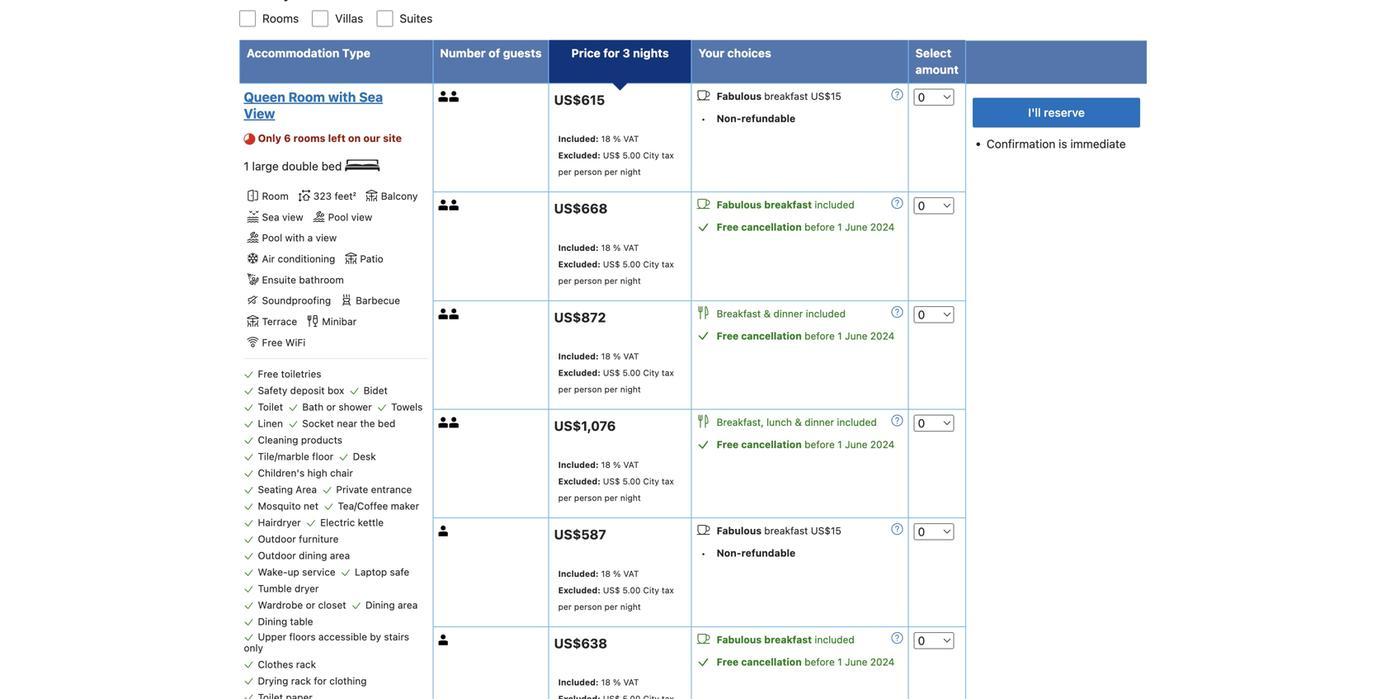 Task type: vqa. For each thing, say whether or not it's contained in the screenshot.
the Search ticket availability by date
no



Task type: describe. For each thing, give the bounding box(es) containing it.
clothes
[[258, 659, 293, 670]]

service
[[302, 566, 336, 578]]

excluded: for us$587
[[558, 585, 601, 595]]

night for us$587
[[621, 602, 641, 612]]

a
[[308, 232, 313, 244]]

city for us$587
[[643, 585, 659, 595]]

pool view
[[328, 211, 372, 223]]

person for us$872
[[574, 384, 602, 394]]

guests
[[503, 46, 542, 60]]

chair
[[330, 467, 353, 479]]

breakfast
[[717, 308, 761, 319]]

type
[[342, 46, 371, 60]]

outdoor furniture
[[258, 533, 339, 545]]

1 vertical spatial &
[[795, 416, 802, 428]]

select
[[916, 46, 952, 60]]

sea inside queen room with sea view
[[359, 89, 383, 105]]

2024 for us$872
[[871, 330, 895, 342]]

minibar
[[322, 316, 357, 327]]

wake-
[[258, 566, 288, 578]]

1 more details on meals and payment options image from the top
[[892, 89, 903, 100]]

only
[[244, 642, 263, 654]]

1 horizontal spatial area
[[398, 599, 418, 611]]

drying
[[258, 675, 288, 687]]

june for us$1,076
[[845, 439, 868, 450]]

vat for us$638
[[624, 677, 639, 687]]

floor
[[312, 451, 334, 462]]

us$ 5.00 city tax per person per night for us$587
[[558, 585, 674, 612]]

terrace
[[262, 316, 297, 327]]

• for more details on meals and payment options image for us$587
[[701, 548, 706, 559]]

included: for us$615
[[558, 134, 599, 144]]

room inside queen room with sea view
[[289, 89, 325, 105]]

barbecue
[[356, 295, 400, 306]]

hairdryer
[[258, 517, 301, 528]]

bidet
[[364, 385, 388, 396]]

near
[[337, 418, 357, 429]]

laptop safe
[[355, 566, 410, 578]]

0 horizontal spatial dinner
[[774, 308, 803, 319]]

your choices
[[699, 46, 772, 60]]

accommodation
[[247, 46, 340, 60]]

suites
[[400, 11, 433, 25]]

tile/marble
[[258, 451, 309, 462]]

1 fabulous from the top
[[717, 90, 762, 102]]

breakfast for us$668
[[765, 199, 812, 211]]

breakfast for us$587
[[765, 525, 808, 537]]

box
[[328, 385, 344, 396]]

deposit
[[290, 385, 325, 396]]

included: 18 % vat for us$1,076
[[558, 460, 639, 470]]

kettle
[[358, 517, 384, 528]]

vat for us$587
[[624, 569, 639, 579]]

area
[[296, 484, 317, 495]]

us$ for us$668
[[603, 259, 620, 269]]

drying rack for clothing
[[258, 675, 367, 687]]

us$ 5.00 city tax per person per night for us$1,076
[[558, 476, 674, 503]]

of
[[489, 46, 500, 60]]

maker
[[391, 500, 419, 512]]

tea/coffee
[[338, 500, 388, 512]]

person for us$615
[[574, 167, 602, 177]]

lunch
[[767, 416, 792, 428]]

dining area
[[366, 599, 418, 611]]

table
[[290, 616, 313, 627]]

2024 for us$1,076
[[871, 439, 895, 450]]

1 large double bed
[[244, 159, 345, 173]]

included: 18 % vat for us$615
[[558, 134, 639, 144]]

1 vertical spatial room
[[262, 190, 289, 202]]

entrance
[[371, 484, 412, 495]]

price for 3 nights
[[572, 46, 669, 60]]

1 vertical spatial dinner
[[805, 416, 835, 428]]

more details on meals and payment options image for us$872
[[892, 306, 903, 318]]

cancellation for us$668
[[742, 221, 802, 233]]

included: for us$638
[[558, 677, 599, 687]]

before for us$872
[[805, 330, 835, 342]]

ensuite
[[262, 274, 296, 285]]

seating
[[258, 484, 293, 495]]

included: for us$587
[[558, 569, 599, 579]]

free toiletries
[[258, 368, 322, 380]]

us$1,076
[[554, 418, 616, 434]]

1 for us$638
[[838, 656, 843, 668]]

fabulous breakfast included for us$638
[[717, 634, 855, 645]]

mosquito
[[258, 500, 301, 512]]

wardrobe or closet
[[258, 599, 346, 611]]

air
[[262, 253, 275, 265]]

upper floors accessible by stairs only
[[244, 631, 409, 654]]

dryer
[[295, 583, 319, 594]]

us$ 5.00 city tax per person per night for us$872
[[558, 368, 674, 394]]

cancellation for us$638
[[742, 656, 802, 668]]

323
[[313, 190, 332, 202]]

nights
[[633, 46, 669, 60]]

excluded: for us$668
[[558, 259, 601, 269]]

pool for pool view
[[328, 211, 349, 223]]

seating area
[[258, 484, 317, 495]]

tax for us$872
[[662, 368, 674, 378]]

on
[[348, 132, 361, 144]]

immediate
[[1071, 137, 1126, 151]]

excluded: for us$1,076
[[558, 476, 601, 486]]

tax for us$668
[[662, 259, 674, 269]]

vat for us$615
[[624, 134, 639, 144]]

bed for socket near the bed
[[378, 418, 396, 429]]

bath or shower
[[302, 401, 372, 413]]

fabulous breakfast us$15 for more details on meals and payment options image for us$587
[[717, 525, 842, 537]]

cancellation for us$1,076
[[742, 439, 802, 450]]

1 for us$1,076
[[838, 439, 843, 450]]

patio
[[360, 253, 384, 265]]

queen room with sea view link
[[244, 89, 424, 122]]

outdoor for outdoor dining area
[[258, 550, 296, 561]]

5.00 for us$615
[[623, 150, 641, 160]]

0 vertical spatial area
[[330, 550, 350, 561]]

0 horizontal spatial sea
[[262, 211, 280, 223]]

5.00 for us$872
[[623, 368, 641, 378]]

conditioning
[[278, 253, 335, 265]]

1 horizontal spatial view
[[316, 232, 337, 244]]

6
[[284, 132, 291, 144]]

excluded: for us$872
[[558, 368, 601, 378]]

us$872
[[554, 310, 606, 325]]

view for pool view
[[351, 211, 372, 223]]

included: 18 % vat for us$872
[[558, 351, 639, 361]]

before for us$638
[[805, 656, 835, 668]]

18 for us$587
[[601, 569, 611, 579]]

bed for 1 large double bed
[[322, 159, 342, 173]]

queen room with sea view
[[244, 89, 383, 121]]

cleaning products
[[258, 434, 343, 446]]

june for us$638
[[845, 656, 868, 668]]

linen
[[258, 418, 283, 429]]

5.00 for us$1,076
[[623, 476, 641, 486]]

us$ 5.00 city tax per person per night for us$615
[[558, 150, 674, 177]]

non-refundable for more details on meals and payment options image for us$587
[[717, 547, 796, 559]]

children's
[[258, 467, 305, 479]]

us$15 for more details on meals and payment options image for us$587
[[811, 525, 842, 537]]

before for us$1,076
[[805, 439, 835, 450]]

fabulous breakfast included for us$668
[[717, 199, 855, 211]]

breakfast for us$638
[[765, 634, 812, 645]]

with inside queen room with sea view
[[328, 89, 356, 105]]

tumble
[[258, 583, 292, 594]]

only 6 rooms left on our site
[[258, 132, 402, 144]]

non-refundable for first more details on meals and payment options image from the top
[[717, 113, 796, 124]]

us$15 for first more details on meals and payment options image from the top
[[811, 90, 842, 102]]

bathroom
[[299, 274, 344, 285]]

excluded: for us$615
[[558, 150, 601, 160]]

5.00 for us$668
[[623, 259, 641, 269]]

june for us$872
[[845, 330, 868, 342]]

fabulous for us$587
[[717, 525, 762, 537]]

fabulous for us$668
[[717, 199, 762, 211]]

free for us$668
[[717, 221, 739, 233]]

towels
[[391, 401, 423, 413]]

outdoor dining area
[[258, 550, 350, 561]]

pool with a view
[[262, 232, 337, 244]]

outdoor for outdoor furniture
[[258, 533, 296, 545]]

wifi
[[285, 337, 306, 348]]

upper
[[258, 631, 287, 643]]

more details on meals and payment options image for us$1,076
[[892, 415, 903, 426]]

accommodation type
[[247, 46, 371, 60]]



Task type: locate. For each thing, give the bounding box(es) containing it.
view
[[282, 211, 303, 223], [351, 211, 372, 223], [316, 232, 337, 244]]

included: 18 % vat down us$668
[[558, 243, 639, 252]]

our
[[363, 132, 381, 144]]

us$ down the 'us$1,076'
[[603, 476, 620, 486]]

4 fabulous from the top
[[717, 634, 762, 645]]

6 18 from the top
[[601, 677, 611, 687]]

free cancellation before 1 june 2024 for us$1,076
[[717, 439, 895, 450]]

1 free cancellation before 1 june 2024 from the top
[[717, 221, 895, 233]]

free for us$638
[[717, 656, 739, 668]]

cancellation for us$872
[[742, 330, 802, 342]]

for left 3
[[604, 46, 620, 60]]

323 feet²
[[313, 190, 356, 202]]

tile/marble floor
[[258, 451, 334, 462]]

18 down us$872
[[601, 351, 611, 361]]

1 us$ 5.00 city tax per person per night from the top
[[558, 150, 674, 177]]

included: for us$668
[[558, 243, 599, 252]]

more details on meals and payment options image for us$638
[[892, 632, 903, 644]]

night for us$615
[[621, 167, 641, 177]]

included: 18 % vat down us$587
[[558, 569, 639, 579]]

1 % from the top
[[613, 134, 621, 144]]

more details on meals and payment options image
[[892, 89, 903, 100], [892, 415, 903, 426], [892, 523, 903, 535]]

1 vertical spatial fabulous breakfast us$15
[[717, 525, 842, 537]]

excluded: up the 'us$1,076'
[[558, 368, 601, 378]]

1 vertical spatial or
[[306, 599, 315, 611]]

us$ up us$872
[[603, 259, 620, 269]]

free for us$1,076
[[717, 439, 739, 450]]

2024 for us$668
[[871, 221, 895, 233]]

is
[[1059, 137, 1068, 151]]

18 for us$872
[[601, 351, 611, 361]]

% for us$638
[[613, 677, 621, 687]]

tax for us$587
[[662, 585, 674, 595]]

1 vertical spatial rack
[[291, 675, 311, 687]]

free cancellation before 1 june 2024 for us$638
[[717, 656, 895, 668]]

dining for dining area
[[366, 599, 395, 611]]

rack down the clothes rack
[[291, 675, 311, 687]]

non- for first more details on meals and payment options image from the top
[[717, 113, 742, 124]]

1 for us$872
[[838, 330, 843, 342]]

2 before from the top
[[805, 330, 835, 342]]

18 for us$1,076
[[601, 460, 611, 470]]

0 vertical spatial refundable
[[742, 113, 796, 124]]

safety
[[258, 385, 288, 396]]

toilet
[[258, 401, 283, 413]]

clothes rack
[[258, 659, 316, 670]]

villas
[[335, 11, 363, 25]]

0 horizontal spatial or
[[306, 599, 315, 611]]

1 included: from the top
[[558, 134, 599, 144]]

% for us$668
[[613, 243, 621, 252]]

3 breakfast from the top
[[765, 525, 808, 537]]

2 5.00 from the top
[[623, 259, 641, 269]]

4 breakfast from the top
[[765, 634, 812, 645]]

0 vertical spatial with
[[328, 89, 356, 105]]

6 included: 18 % vat from the top
[[558, 677, 639, 687]]

4 5.00 from the top
[[623, 476, 641, 486]]

1 horizontal spatial dinner
[[805, 416, 835, 428]]

outdoor up wake- on the bottom of page
[[258, 550, 296, 561]]

2 us$ 5.00 city tax per person per night from the top
[[558, 259, 674, 285]]

dining
[[366, 599, 395, 611], [258, 616, 287, 627]]

free cancellation before 1 june 2024 for us$668
[[717, 221, 895, 233]]

mosquito net
[[258, 500, 319, 512]]

18 down the 'us$1,076'
[[601, 460, 611, 470]]

night for us$872
[[621, 384, 641, 394]]

1 vertical spatial with
[[285, 232, 305, 244]]

more details on meals and payment options image
[[892, 197, 903, 209], [892, 306, 903, 318], [892, 632, 903, 644]]

18 for us$638
[[601, 677, 611, 687]]

0 vertical spatial dinner
[[774, 308, 803, 319]]

5 % from the top
[[613, 569, 621, 579]]

5 excluded: from the top
[[558, 585, 601, 595]]

outdoor
[[258, 533, 296, 545], [258, 550, 296, 561]]

price
[[572, 46, 601, 60]]

net
[[304, 500, 319, 512]]

1 horizontal spatial pool
[[328, 211, 349, 223]]

1 18 from the top
[[601, 134, 611, 144]]

with left 'a'
[[285, 232, 305, 244]]

0 horizontal spatial for
[[314, 675, 327, 687]]

1 excluded: from the top
[[558, 150, 601, 160]]

2 tax from the top
[[662, 259, 674, 269]]

1 vertical spatial sea
[[262, 211, 280, 223]]

1 vertical spatial •
[[701, 548, 706, 559]]

excluded:
[[558, 150, 601, 160], [558, 259, 601, 269], [558, 368, 601, 378], [558, 476, 601, 486], [558, 585, 601, 595]]

before
[[805, 221, 835, 233], [805, 330, 835, 342], [805, 439, 835, 450], [805, 656, 835, 668]]

area
[[330, 550, 350, 561], [398, 599, 418, 611]]

3 us$ from the top
[[603, 368, 620, 378]]

group
[[226, 0, 1147, 27]]

us$ up us$668
[[603, 150, 620, 160]]

2 night from the top
[[621, 276, 641, 285]]

free for us$872
[[717, 330, 739, 342]]

1 horizontal spatial bed
[[378, 418, 396, 429]]

1 cancellation from the top
[[742, 221, 802, 233]]

us$ 5.00 city tax per person per night up us$668
[[558, 150, 674, 177]]

5 5.00 from the top
[[623, 585, 641, 595]]

breakfast,
[[717, 416, 764, 428]]

included: 18 % vat for us$638
[[558, 677, 639, 687]]

person up the 'us$1,076'
[[574, 384, 602, 394]]

1 vertical spatial refundable
[[742, 547, 796, 559]]

2 refundable from the top
[[742, 547, 796, 559]]

toiletries
[[281, 368, 322, 380]]

with
[[328, 89, 356, 105], [285, 232, 305, 244]]

4 june from the top
[[845, 656, 868, 668]]

0 vertical spatial rack
[[296, 659, 316, 670]]

2 excluded: from the top
[[558, 259, 601, 269]]

occupancy image
[[439, 200, 449, 211], [449, 200, 460, 211], [439, 309, 449, 319], [449, 309, 460, 319], [449, 417, 460, 428], [439, 526, 449, 537], [439, 635, 449, 645]]

1 horizontal spatial dining
[[366, 599, 395, 611]]

3 night from the top
[[621, 384, 641, 394]]

1 us$15 from the top
[[811, 90, 842, 102]]

excluded: up us$638 at the bottom of page
[[558, 585, 601, 595]]

dining up by
[[366, 599, 395, 611]]

3 % from the top
[[613, 351, 621, 361]]

1 vat from the top
[[624, 134, 639, 144]]

stairs
[[384, 631, 409, 643]]

5 tax from the top
[[662, 585, 674, 595]]

3 free cancellation before 1 june 2024 from the top
[[717, 439, 895, 450]]

rack up drying rack for clothing
[[296, 659, 316, 670]]

2 fabulous breakfast us$15 from the top
[[717, 525, 842, 537]]

4 % from the top
[[613, 460, 621, 470]]

4 cancellation from the top
[[742, 656, 802, 668]]

non- for more details on meals and payment options image for us$587
[[717, 547, 742, 559]]

3 tax from the top
[[662, 368, 674, 378]]

wardrobe
[[258, 599, 303, 611]]

refundable for more details on meals and payment options image for us$587
[[742, 547, 796, 559]]

feet²
[[335, 190, 356, 202]]

site
[[383, 132, 402, 144]]

5 us$ from the top
[[603, 585, 620, 595]]

excluded: up us$668
[[558, 150, 601, 160]]

1 vertical spatial more details on meals and payment options image
[[892, 306, 903, 318]]

pool
[[328, 211, 349, 223], [262, 232, 282, 244]]

sea view
[[262, 211, 303, 223]]

0 vertical spatial or
[[326, 401, 336, 413]]

3 5.00 from the top
[[623, 368, 641, 378]]

person for us$668
[[574, 276, 602, 285]]

4 included: 18 % vat from the top
[[558, 460, 639, 470]]

1 horizontal spatial with
[[328, 89, 356, 105]]

0 horizontal spatial pool
[[262, 232, 282, 244]]

1 outdoor from the top
[[258, 533, 296, 545]]

number of guests
[[440, 46, 542, 60]]

included: down 'us$615' at the top
[[558, 134, 599, 144]]

2 fabulous breakfast included from the top
[[717, 634, 855, 645]]

0 vertical spatial room
[[289, 89, 325, 105]]

included: 18 % vat down us$638 at the bottom of page
[[558, 677, 639, 687]]

4 before from the top
[[805, 656, 835, 668]]

us$ 5.00 city tax per person per night up the 'us$1,076'
[[558, 368, 674, 394]]

4 us$ from the top
[[603, 476, 620, 486]]

us$ for us$587
[[603, 585, 620, 595]]

the
[[360, 418, 375, 429]]

1 vertical spatial bed
[[378, 418, 396, 429]]

3 city from the top
[[643, 368, 659, 378]]

3 cancellation from the top
[[742, 439, 802, 450]]

i'll reserve
[[1029, 106, 1085, 119]]

included: for us$1,076
[[558, 460, 599, 470]]

included: down us$587
[[558, 569, 599, 579]]

2 vat from the top
[[624, 243, 639, 252]]

furniture
[[299, 533, 339, 545]]

wake-up service
[[258, 566, 336, 578]]

1 refundable from the top
[[742, 113, 796, 124]]

1 person from the top
[[574, 167, 602, 177]]

0 vertical spatial &
[[764, 308, 771, 319]]

group containing rooms
[[226, 0, 1147, 27]]

more details on meals and payment options image for us$587
[[892, 523, 903, 535]]

1 vertical spatial dining
[[258, 616, 287, 627]]

3 more details on meals and payment options image from the top
[[892, 523, 903, 535]]

person up us$587
[[574, 493, 602, 503]]

us$ for us$872
[[603, 368, 620, 378]]

included: 18 % vat down the 'us$1,076'
[[558, 460, 639, 470]]

view down feet² on the left
[[351, 211, 372, 223]]

cleaning
[[258, 434, 298, 446]]

excluded: up us$872
[[558, 259, 601, 269]]

5 included: 18 % vat from the top
[[558, 569, 639, 579]]

1 more details on meals and payment options image from the top
[[892, 197, 903, 209]]

2 us$15 from the top
[[811, 525, 842, 537]]

0 vertical spatial for
[[604, 46, 620, 60]]

4 free cancellation before 1 june 2024 from the top
[[717, 656, 895, 668]]

1 vertical spatial more details on meals and payment options image
[[892, 415, 903, 426]]

1 • from the top
[[701, 113, 706, 124]]

dining up upper
[[258, 616, 287, 627]]

amount
[[916, 63, 959, 76]]

with up "left"
[[328, 89, 356, 105]]

tax for us$615
[[662, 150, 674, 160]]

view up the pool with a view
[[282, 211, 303, 223]]

% for us$615
[[613, 134, 621, 144]]

2 • from the top
[[701, 548, 706, 559]]

dinner
[[774, 308, 803, 319], [805, 416, 835, 428]]

1 vertical spatial non-
[[717, 547, 742, 559]]

fabulous breakfast us$15
[[717, 90, 842, 102], [717, 525, 842, 537]]

1 vertical spatial area
[[398, 599, 418, 611]]

pool for pool with a view
[[262, 232, 282, 244]]

5 city from the top
[[643, 585, 659, 595]]

6 included: from the top
[[558, 677, 599, 687]]

breakfast, lunch & dinner included
[[717, 416, 877, 428]]

2 more details on meals and payment options image from the top
[[892, 306, 903, 318]]

room up sea view
[[262, 190, 289, 202]]

0 vertical spatial non-refundable
[[717, 113, 796, 124]]

2 city from the top
[[643, 259, 659, 269]]

• for first more details on meals and payment options image from the top
[[701, 113, 706, 124]]

4 tax from the top
[[662, 476, 674, 486]]

person for us$1,076
[[574, 493, 602, 503]]

1 vertical spatial non-refundable
[[717, 547, 796, 559]]

1 horizontal spatial &
[[795, 416, 802, 428]]

rooms
[[294, 132, 326, 144]]

3
[[623, 46, 630, 60]]

3 fabulous from the top
[[717, 525, 762, 537]]

included: down us$668
[[558, 243, 599, 252]]

1 non- from the top
[[717, 113, 742, 124]]

2 horizontal spatial view
[[351, 211, 372, 223]]

2 more details on meals and payment options image from the top
[[892, 415, 903, 426]]

free cancellation before 1 june 2024
[[717, 221, 895, 233], [717, 330, 895, 342], [717, 439, 895, 450], [717, 656, 895, 668]]

& right lunch at the right of the page
[[795, 416, 802, 428]]

1 horizontal spatial for
[[604, 46, 620, 60]]

person
[[574, 167, 602, 177], [574, 276, 602, 285], [574, 384, 602, 394], [574, 493, 602, 503], [574, 602, 602, 612]]

2 june from the top
[[845, 330, 868, 342]]

night for us$668
[[621, 276, 641, 285]]

2 vertical spatial more details on meals and payment options image
[[892, 523, 903, 535]]

4 city from the top
[[643, 476, 659, 486]]

person up us$872
[[574, 276, 602, 285]]

shower
[[339, 401, 372, 413]]

%
[[613, 134, 621, 144], [613, 243, 621, 252], [613, 351, 621, 361], [613, 460, 621, 470], [613, 569, 621, 579], [613, 677, 621, 687]]

sea
[[359, 89, 383, 105], [262, 211, 280, 223]]

% for us$587
[[613, 569, 621, 579]]

1 city from the top
[[643, 150, 659, 160]]

included: down us$638 at the bottom of page
[[558, 677, 599, 687]]

0 vertical spatial pool
[[328, 211, 349, 223]]

18 down us$668
[[601, 243, 611, 252]]

or down dryer
[[306, 599, 315, 611]]

0 vertical spatial more details on meals and payment options image
[[892, 89, 903, 100]]

2 non- from the top
[[717, 547, 742, 559]]

0 horizontal spatial area
[[330, 550, 350, 561]]

june for us$668
[[845, 221, 868, 233]]

18 down 'us$615' at the top
[[601, 134, 611, 144]]

1 included: 18 % vat from the top
[[558, 134, 639, 144]]

us$ for us$615
[[603, 150, 620, 160]]

included: down the 'us$1,076'
[[558, 460, 599, 470]]

18 down us$587
[[601, 569, 611, 579]]

person up us$668
[[574, 167, 602, 177]]

view for sea view
[[282, 211, 303, 223]]

desk
[[353, 451, 376, 462]]

us$ 5.00 city tax per person per night for us$668
[[558, 259, 674, 285]]

3 excluded: from the top
[[558, 368, 601, 378]]

us$638
[[554, 636, 608, 651]]

pool down 323 feet²
[[328, 211, 349, 223]]

dining
[[299, 550, 327, 561]]

area up "stairs"
[[398, 599, 418, 611]]

confirmation is immediate
[[987, 137, 1126, 151]]

city for us$1,076
[[643, 476, 659, 486]]

vat for us$1,076
[[624, 460, 639, 470]]

2 breakfast from the top
[[765, 199, 812, 211]]

3 june from the top
[[845, 439, 868, 450]]

2 2024 from the top
[[871, 330, 895, 342]]

more details on meals and payment options image for us$668
[[892, 197, 903, 209]]

private entrance
[[336, 484, 412, 495]]

outdoor down the hairdryer on the left
[[258, 533, 296, 545]]

before for us$668
[[805, 221, 835, 233]]

0 vertical spatial more details on meals and payment options image
[[892, 197, 903, 209]]

rack for drying
[[291, 675, 311, 687]]

18 for us$615
[[601, 134, 611, 144]]

soundproofing
[[262, 295, 331, 306]]

1 non-refundable from the top
[[717, 113, 796, 124]]

bed down only 6 rooms left on our site
[[322, 159, 342, 173]]

person for us$587
[[574, 602, 602, 612]]

&
[[764, 308, 771, 319], [795, 416, 802, 428]]

dinner right breakfast
[[774, 308, 803, 319]]

2 vertical spatial more details on meals and payment options image
[[892, 632, 903, 644]]

0 vertical spatial outdoor
[[258, 533, 296, 545]]

1 vertical spatial fabulous breakfast included
[[717, 634, 855, 645]]

dinner right lunch at the right of the page
[[805, 416, 835, 428]]

us$ 5.00 city tax per person per night up us$638 at the bottom of page
[[558, 585, 674, 612]]

tumble dryer
[[258, 583, 319, 594]]

included: down us$872
[[558, 351, 599, 361]]

2 included: 18 % vat from the top
[[558, 243, 639, 252]]

electric kettle
[[320, 517, 384, 528]]

included: 18 % vat down 'us$615' at the top
[[558, 134, 639, 144]]

3 vat from the top
[[624, 351, 639, 361]]

city for us$872
[[643, 368, 659, 378]]

% for us$1,076
[[613, 460, 621, 470]]

view
[[244, 106, 275, 121]]

5 vat from the top
[[624, 569, 639, 579]]

night for us$1,076
[[621, 493, 641, 503]]

vat for us$668
[[624, 243, 639, 252]]

1 vertical spatial us$15
[[811, 525, 842, 537]]

products
[[301, 434, 343, 446]]

1 fabulous breakfast us$15 from the top
[[717, 90, 842, 102]]

choices
[[728, 46, 772, 60]]

tea/coffee maker
[[338, 500, 419, 512]]

2 person from the top
[[574, 276, 602, 285]]

0 horizontal spatial view
[[282, 211, 303, 223]]

2 % from the top
[[613, 243, 621, 252]]

3 person from the top
[[574, 384, 602, 394]]

tax for us$1,076
[[662, 476, 674, 486]]

included: 18 % vat down us$872
[[558, 351, 639, 361]]

& right breakfast
[[764, 308, 771, 319]]

2 outdoor from the top
[[258, 550, 296, 561]]

1 vertical spatial outdoor
[[258, 550, 296, 561]]

5 included: from the top
[[558, 569, 599, 579]]

0 horizontal spatial dining
[[258, 616, 287, 627]]

0 vertical spatial non-
[[717, 113, 742, 124]]

4 2024 from the top
[[871, 656, 895, 668]]

ensuite bathroom
[[262, 274, 344, 285]]

socket
[[302, 418, 334, 429]]

dining for dining table
[[258, 616, 287, 627]]

city for us$615
[[643, 150, 659, 160]]

2024 for us$638
[[871, 656, 895, 668]]

or down box
[[326, 401, 336, 413]]

us$ 5.00 city tax per person per night up us$587
[[558, 476, 674, 503]]

% for us$872
[[613, 351, 621, 361]]

2 included: from the top
[[558, 243, 599, 252]]

fabulous breakfast us$15 for first more details on meals and payment options image from the top
[[717, 90, 842, 102]]

1 breakfast from the top
[[765, 90, 808, 102]]

room up rooms in the left of the page
[[289, 89, 325, 105]]

4 included: from the top
[[558, 460, 599, 470]]

night
[[621, 167, 641, 177], [621, 276, 641, 285], [621, 384, 641, 394], [621, 493, 641, 503], [621, 602, 641, 612]]

1 horizontal spatial or
[[326, 401, 336, 413]]

2 non-refundable from the top
[[717, 547, 796, 559]]

2 18 from the top
[[601, 243, 611, 252]]

laptop
[[355, 566, 387, 578]]

sea up the pool with a view
[[262, 211, 280, 223]]

0 horizontal spatial &
[[764, 308, 771, 319]]

5.00 for us$587
[[623, 585, 641, 595]]

private
[[336, 484, 368, 495]]

fabulous for us$638
[[717, 634, 762, 645]]

for left clothing on the bottom left of page
[[314, 675, 327, 687]]

person up us$638 at the bottom of page
[[574, 602, 602, 612]]

us$ 5.00 city tax per person per night up us$872
[[558, 259, 674, 285]]

floors
[[289, 631, 316, 643]]

0 vertical spatial us$15
[[811, 90, 842, 102]]

dining table
[[258, 616, 313, 627]]

rooms
[[262, 11, 299, 25]]

pool up air
[[262, 232, 282, 244]]

1 for us$668
[[838, 221, 843, 233]]

0 vertical spatial bed
[[322, 159, 342, 173]]

area up service
[[330, 550, 350, 561]]

0 vertical spatial fabulous breakfast included
[[717, 199, 855, 211]]

i'll reserve button
[[973, 98, 1141, 127]]

1 vertical spatial for
[[314, 675, 327, 687]]

excluded: up us$587
[[558, 476, 601, 486]]

accessible
[[319, 631, 367, 643]]

city for us$668
[[643, 259, 659, 269]]

us$615
[[554, 92, 605, 108]]

queen
[[244, 89, 285, 105]]

4 us$ 5.00 city tax per person per night from the top
[[558, 476, 674, 503]]

rack for clothes
[[296, 659, 316, 670]]

3 included: 18 % vat from the top
[[558, 351, 639, 361]]

sea up our
[[359, 89, 383, 105]]

cancellation
[[742, 221, 802, 233], [742, 330, 802, 342], [742, 439, 802, 450], [742, 656, 802, 668]]

us$ up us$638 at the bottom of page
[[603, 585, 620, 595]]

1 us$ from the top
[[603, 150, 620, 160]]

3 18 from the top
[[601, 351, 611, 361]]

1 tax from the top
[[662, 150, 674, 160]]

0 vertical spatial fabulous breakfast us$15
[[717, 90, 842, 102]]

us$ up the 'us$1,076'
[[603, 368, 620, 378]]

included: 18 % vat
[[558, 134, 639, 144], [558, 243, 639, 252], [558, 351, 639, 361], [558, 460, 639, 470], [558, 569, 639, 579], [558, 677, 639, 687]]

safe
[[390, 566, 410, 578]]

0 horizontal spatial with
[[285, 232, 305, 244]]

5 us$ 5.00 city tax per person per night from the top
[[558, 585, 674, 612]]

electric
[[320, 517, 355, 528]]

view right 'a'
[[316, 232, 337, 244]]

1 horizontal spatial sea
[[359, 89, 383, 105]]

or for bath
[[326, 401, 336, 413]]

18 down us$638 at the bottom of page
[[601, 677, 611, 687]]

3 included: from the top
[[558, 351, 599, 361]]

3 2024 from the top
[[871, 439, 895, 450]]

us$ 5.00 city tax per person per night
[[558, 150, 674, 177], [558, 259, 674, 285], [558, 368, 674, 394], [558, 476, 674, 503], [558, 585, 674, 612]]

bed right the the
[[378, 418, 396, 429]]

0 horizontal spatial bed
[[322, 159, 342, 173]]

us$668
[[554, 201, 608, 217]]

included: 18 % vat for us$587
[[558, 569, 639, 579]]

occupancy image
[[439, 91, 449, 102], [449, 91, 460, 102], [439, 417, 449, 428]]

0 vertical spatial •
[[701, 113, 706, 124]]

us$ for us$1,076
[[603, 476, 620, 486]]

0 vertical spatial dining
[[366, 599, 395, 611]]

1 5.00 from the top
[[623, 150, 641, 160]]

2 cancellation from the top
[[742, 330, 802, 342]]

1 vertical spatial pool
[[262, 232, 282, 244]]

1 night from the top
[[621, 167, 641, 177]]

0 vertical spatial sea
[[359, 89, 383, 105]]

4 vat from the top
[[624, 460, 639, 470]]

•
[[701, 113, 706, 124], [701, 548, 706, 559]]



